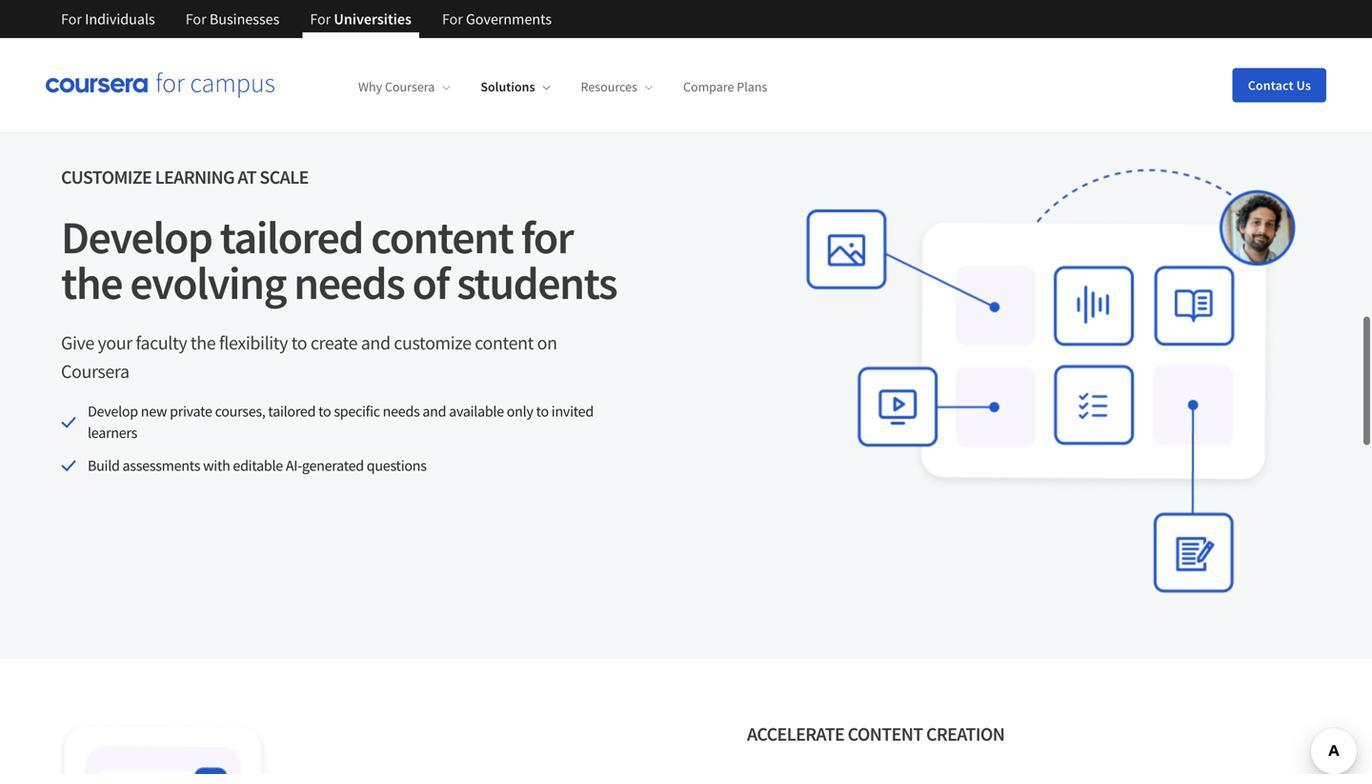 Task type: vqa. For each thing, say whether or not it's contained in the screenshot.
AT
yes



Task type: locate. For each thing, give the bounding box(es) containing it.
and right create
[[361, 331, 390, 355]]

content
[[848, 723, 923, 747]]

content inside develop tailored content for the evolving needs of students
[[371, 209, 513, 266]]

to left create
[[291, 331, 307, 355]]

contact us
[[1248, 77, 1312, 94]]

1 horizontal spatial to
[[318, 402, 331, 421]]

scale
[[260, 166, 309, 189]]

1 vertical spatial the
[[191, 331, 216, 355]]

4 for from the left
[[442, 10, 463, 29]]

develop new private courses, tailored to specific needs and available only to invited learners
[[88, 402, 594, 443]]

0 horizontal spatial coursera
[[61, 360, 129, 384]]

the right faculty
[[191, 331, 216, 355]]

develop
[[61, 209, 212, 266], [88, 402, 138, 421]]

0 vertical spatial and
[[361, 331, 390, 355]]

develop inside develop tailored content for the evolving needs of students
[[61, 209, 212, 266]]

1 horizontal spatial the
[[191, 331, 216, 355]]

build assessments with editable ai-generated questions
[[88, 457, 427, 476]]

0 horizontal spatial and
[[361, 331, 390, 355]]

available
[[449, 402, 504, 421]]

for for governments
[[442, 10, 463, 29]]

the
[[61, 255, 122, 312], [191, 331, 216, 355]]

solutions
[[481, 78, 535, 96]]

and left available
[[423, 402, 446, 421]]

compare plans
[[683, 78, 768, 96]]

and inside develop new private courses, tailored to specific needs and available only to invited learners
[[423, 402, 446, 421]]

develop inside develop new private courses, tailored to specific needs and available only to invited learners
[[88, 402, 138, 421]]

compare
[[683, 78, 734, 96]]

why
[[358, 78, 382, 96]]

creation
[[926, 723, 1005, 747]]

0 vertical spatial develop
[[61, 209, 212, 266]]

faculty
[[136, 331, 187, 355]]

to inside give your faculty the flexibility to create and customize content on coursera
[[291, 331, 307, 355]]

coursera right why
[[385, 78, 435, 96]]

for left individuals
[[61, 10, 82, 29]]

to right only
[[536, 402, 549, 421]]

1 vertical spatial develop
[[88, 402, 138, 421]]

needs
[[294, 255, 405, 312], [383, 402, 420, 421]]

0 horizontal spatial the
[[61, 255, 122, 312]]

0 vertical spatial content
[[371, 209, 513, 266]]

to left specific
[[318, 402, 331, 421]]

1 vertical spatial tailored
[[268, 402, 316, 421]]

needs up create
[[294, 255, 405, 312]]

tailored right the courses,
[[268, 402, 316, 421]]

learning
[[155, 166, 234, 189]]

editable
[[233, 457, 283, 476]]

1 vertical spatial needs
[[383, 402, 420, 421]]

to
[[291, 331, 307, 355], [318, 402, 331, 421], [536, 402, 549, 421]]

tailored down scale
[[220, 209, 363, 266]]

students
[[457, 255, 617, 312]]

for businesses
[[186, 10, 280, 29]]

us
[[1297, 77, 1312, 94]]

governments
[[466, 10, 552, 29]]

needs right specific
[[383, 402, 420, 421]]

content
[[371, 209, 513, 266], [475, 331, 534, 355]]

why coursera link
[[358, 78, 450, 96]]

coursera
[[385, 78, 435, 96], [61, 360, 129, 384]]

1 vertical spatial and
[[423, 402, 446, 421]]

needs inside develop new private courses, tailored to specific needs and available only to invited learners
[[383, 402, 420, 421]]

tailored
[[220, 209, 363, 266], [268, 402, 316, 421]]

the inside give your faculty the flexibility to create and customize content on coursera
[[191, 331, 216, 355]]

customize
[[394, 331, 471, 355]]

1 horizontal spatial coursera
[[385, 78, 435, 96]]

3 for from the left
[[310, 10, 331, 29]]

and
[[361, 331, 390, 355], [423, 402, 446, 421]]

0 horizontal spatial to
[[291, 331, 307, 355]]

0 vertical spatial needs
[[294, 255, 405, 312]]

2 for from the left
[[186, 10, 206, 29]]

develop up learners
[[88, 402, 138, 421]]

for for individuals
[[61, 10, 82, 29]]

bc-2060 course builder landing page assets illustration2 700x700 image
[[791, 163, 1312, 599]]

the up give
[[61, 255, 122, 312]]

and inside give your faculty the flexibility to create and customize content on coursera
[[361, 331, 390, 355]]

1 horizontal spatial and
[[423, 402, 446, 421]]

accelerate
[[747, 723, 845, 747]]

only
[[507, 402, 533, 421]]

coursera for campus image
[[46, 72, 275, 98]]

0 vertical spatial tailored
[[220, 209, 363, 266]]

why coursera
[[358, 78, 435, 96]]

for left universities
[[310, 10, 331, 29]]

content inside give your faculty the flexibility to create and customize content on coursera
[[475, 331, 534, 355]]

for
[[61, 10, 82, 29], [186, 10, 206, 29], [310, 10, 331, 29], [442, 10, 463, 29]]

for left 'businesses'
[[186, 10, 206, 29]]

flexibility
[[219, 331, 288, 355]]

compare plans link
[[683, 78, 768, 96]]

develop for develop tailored content for the evolving needs of students
[[61, 209, 212, 266]]

0 vertical spatial the
[[61, 255, 122, 312]]

coursera down give
[[61, 360, 129, 384]]

needs inside develop tailored content for the evolving needs of students
[[294, 255, 405, 312]]

develop down customize
[[61, 209, 212, 266]]

give
[[61, 331, 94, 355]]

develop for develop new private courses, tailored to specific needs and available only to invited learners
[[88, 402, 138, 421]]

questions
[[367, 457, 427, 476]]

for left governments
[[442, 10, 463, 29]]

1 for from the left
[[61, 10, 82, 29]]

the inside develop tailored content for the evolving needs of students
[[61, 255, 122, 312]]

1 vertical spatial content
[[475, 331, 534, 355]]

1 vertical spatial coursera
[[61, 360, 129, 384]]

tailored inside develop tailored content for the evolving needs of students
[[220, 209, 363, 266]]

create
[[311, 331, 358, 355]]



Task type: describe. For each thing, give the bounding box(es) containing it.
customize learning at scale
[[61, 166, 309, 189]]

contact us button
[[1233, 68, 1327, 102]]

develop tailored content for the evolving needs of students
[[61, 209, 617, 312]]

resources link
[[581, 78, 653, 96]]

individuals
[[85, 10, 155, 29]]

for universities
[[310, 10, 412, 29]]

for for businesses
[[186, 10, 206, 29]]

for individuals
[[61, 10, 155, 29]]

customize
[[61, 166, 152, 189]]

solutions link
[[481, 78, 550, 96]]

private
[[170, 402, 212, 421]]

universities
[[334, 10, 412, 29]]

2 horizontal spatial to
[[536, 402, 549, 421]]

build
[[88, 457, 120, 476]]

evolving
[[130, 255, 286, 312]]

on
[[537, 331, 557, 355]]

with
[[203, 457, 230, 476]]

generated
[[302, 457, 364, 476]]

contact
[[1248, 77, 1294, 94]]

specific
[[334, 402, 380, 421]]

for
[[521, 209, 573, 266]]

to for specific
[[318, 402, 331, 421]]

of
[[412, 255, 449, 312]]

plans
[[737, 78, 768, 96]]

your
[[98, 331, 132, 355]]

businesses
[[210, 10, 280, 29]]

for governments
[[442, 10, 552, 29]]

to for create
[[291, 331, 307, 355]]

new
[[141, 402, 167, 421]]

ai-
[[286, 457, 302, 476]]

courses,
[[215, 402, 265, 421]]

learners
[[88, 424, 137, 443]]

give your faculty the flexibility to create and customize content on coursera
[[61, 331, 557, 384]]

for for universities
[[310, 10, 331, 29]]

assessments
[[123, 457, 200, 476]]

0 vertical spatial coursera
[[385, 78, 435, 96]]

at
[[238, 166, 256, 189]]

invited
[[552, 402, 594, 421]]

coursera inside give your faculty the flexibility to create and customize content on coursera
[[61, 360, 129, 384]]

accelerate content creation
[[747, 723, 1005, 747]]

tailored inside develop new private courses, tailored to specific needs and available only to invited learners
[[268, 402, 316, 421]]

resources
[[581, 78, 638, 96]]

banner navigation
[[46, 0, 567, 38]]



